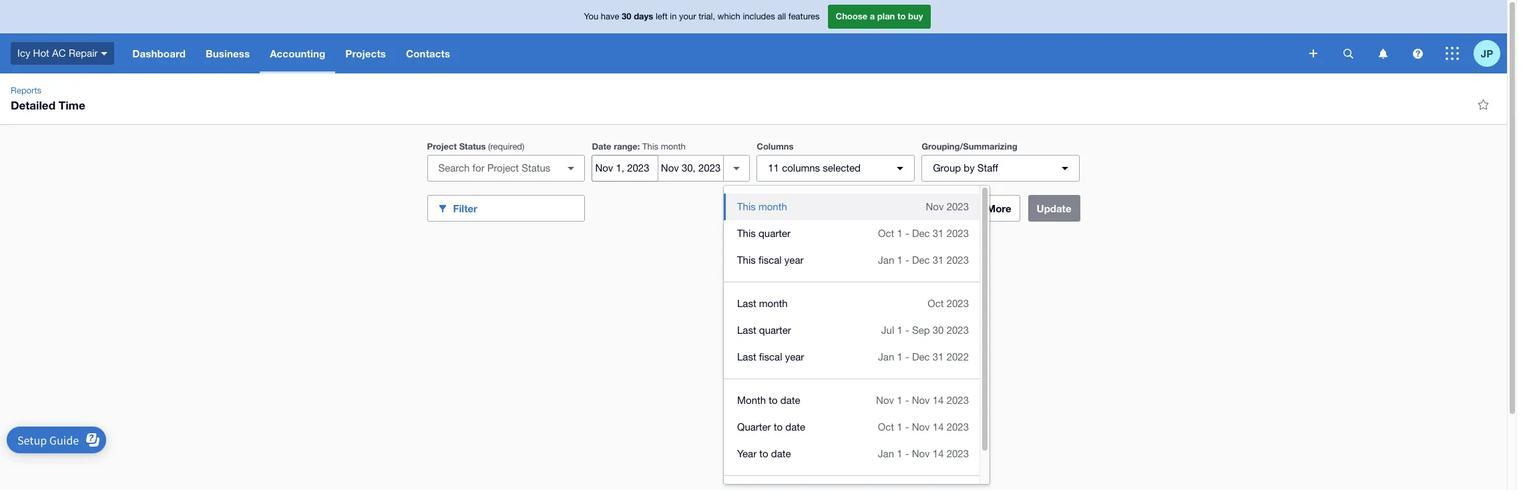 Task type: vqa. For each thing, say whether or not it's contained in the screenshot.
right svg icon
yes



Task type: describe. For each thing, give the bounding box(es) containing it.
to for year to date
[[759, 448, 768, 459]]

to for month to date
[[769, 395, 778, 406]]

icy hot ac repair
[[17, 47, 98, 59]]

date for year to date
[[771, 448, 791, 459]]

to for quarter to date
[[774, 421, 783, 433]]

dec for jan 1 - dec 31 2023
[[912, 254, 930, 266]]

14 for oct 1 - nov 14 2023
[[933, 421, 944, 433]]

all
[[778, 12, 786, 22]]

quarter
[[737, 421, 771, 433]]

nov for nov
[[912, 395, 930, 406]]

oct 1 - nov 14 2023
[[878, 421, 969, 433]]

plan
[[877, 11, 895, 22]]

columns
[[757, 141, 794, 152]]

last quarter
[[737, 325, 791, 336]]

- for oct 1 - nov 14 2023
[[905, 421, 909, 433]]

)
[[522, 142, 524, 152]]

hot
[[33, 47, 49, 59]]

open image
[[558, 155, 585, 182]]

2023 for jan 1 - nov 14 2023
[[947, 448, 969, 459]]

grouping/summarizing
[[922, 141, 1017, 152]]

selected
[[823, 162, 861, 174]]

your
[[679, 12, 696, 22]]

jan for jan 1 - dec 31 2022
[[878, 351, 894, 363]]

includes
[[743, 12, 775, 22]]

- for jan 1 - dec 31 2023
[[905, 254, 909, 266]]

group by staff
[[933, 162, 998, 174]]

oct for oct 1 - dec 31 2023
[[878, 228, 894, 239]]

Select end date field
[[658, 156, 723, 181]]

1 vertical spatial 30
[[933, 325, 944, 336]]

to left buy
[[897, 11, 906, 22]]

you have 30 days left in your trial, which includes all features
[[584, 11, 820, 22]]

jul 1 - sep 30 2023
[[881, 325, 969, 336]]

navigation containing dashboard
[[122, 33, 1300, 73]]

1 for nov 1 - nov 14 2023
[[897, 395, 902, 406]]

more button
[[968, 195, 1020, 222]]

time
[[59, 98, 85, 112]]

filter button
[[427, 195, 585, 222]]

accounting
[[270, 47, 325, 59]]

oct for oct 1 - nov 14 2023
[[878, 421, 894, 433]]

left
[[656, 12, 668, 22]]

31 for jan 1 - dec 31 2023
[[933, 254, 944, 266]]

month for this month
[[759, 201, 787, 212]]

this fiscal year
[[737, 254, 804, 266]]

2023 for oct 1 - nov 14 2023
[[947, 421, 969, 433]]

banner containing jp
[[0, 0, 1507, 73]]

2022
[[947, 351, 969, 363]]

nov 2023
[[926, 201, 969, 212]]

oct 1 - dec 31 2023
[[878, 228, 969, 239]]

filter
[[453, 202, 477, 214]]

year for this fiscal year
[[784, 254, 804, 266]]

last for last month
[[737, 298, 756, 309]]

group by staff button
[[922, 155, 1080, 182]]

buy
[[908, 11, 923, 22]]

2023 for nov 1 - nov 14 2023
[[947, 395, 969, 406]]

0 horizontal spatial svg image
[[1309, 49, 1317, 57]]

columns
[[782, 162, 820, 174]]

choose a plan to buy
[[836, 11, 923, 22]]

month to date
[[737, 395, 800, 406]]

jp button
[[1474, 33, 1507, 73]]

accounting button
[[260, 33, 335, 73]]

reports link
[[5, 84, 47, 97]]

dashboard link
[[122, 33, 196, 73]]

year
[[737, 448, 757, 459]]

jan for jan 1 - dec 31 2023
[[878, 254, 894, 266]]

staff
[[978, 162, 998, 174]]

- for oct 1 - dec 31 2023
[[905, 228, 909, 239]]

nov for oct
[[912, 421, 930, 433]]

update
[[1037, 202, 1071, 214]]

month inside date range : this month
[[661, 142, 686, 152]]

by
[[964, 162, 975, 174]]

date
[[592, 141, 611, 152]]

1 horizontal spatial svg image
[[1343, 48, 1353, 58]]

choose
[[836, 11, 868, 22]]

have
[[601, 12, 619, 22]]

sep
[[912, 325, 930, 336]]

oct 2023
[[928, 298, 969, 309]]

a
[[870, 11, 875, 22]]

dec for oct 1 - dec 31 2023
[[912, 228, 930, 239]]



Task type: locate. For each thing, give the bounding box(es) containing it.
1 down jul 1 - sep 30 2023
[[897, 351, 903, 363]]

update button
[[1028, 195, 1080, 222]]

this inside date range : this month
[[642, 142, 658, 152]]

oct up jul 1 - sep 30 2023
[[928, 298, 944, 309]]

2 14 from the top
[[933, 421, 944, 433]]

1 vertical spatial dec
[[912, 254, 930, 266]]

30 right 'have'
[[622, 11, 631, 22]]

year for last fiscal year
[[785, 351, 804, 363]]

oct
[[878, 228, 894, 239], [928, 298, 944, 309], [878, 421, 894, 433]]

date
[[780, 395, 800, 406], [785, 421, 805, 433], [771, 448, 791, 459]]

14 up oct 1 - nov 14 2023
[[933, 395, 944, 406]]

- down oct 1 - dec 31 2023
[[905, 254, 909, 266]]

1 right jul
[[897, 325, 903, 336]]

group
[[724, 186, 990, 490]]

range
[[614, 141, 638, 152]]

2 vertical spatial 14
[[933, 448, 944, 459]]

3 1 from the top
[[897, 325, 903, 336]]

1 vertical spatial 31
[[933, 254, 944, 266]]

jan for jan 1 - nov 14 2023
[[878, 448, 894, 459]]

- down oct 1 - nov 14 2023
[[905, 448, 909, 459]]

date for month to date
[[780, 395, 800, 406]]

quarter for last quarter
[[759, 325, 791, 336]]

1 down oct 1 - dec 31 2023
[[897, 254, 903, 266]]

31
[[933, 228, 944, 239], [933, 254, 944, 266], [933, 351, 944, 363]]

reports
[[11, 85, 41, 95]]

last down last month
[[737, 325, 756, 336]]

month for last month
[[759, 298, 788, 309]]

year down last quarter
[[785, 351, 804, 363]]

group
[[933, 162, 961, 174]]

1 vertical spatial oct
[[928, 298, 944, 309]]

6 - from the top
[[905, 421, 909, 433]]

0 vertical spatial year
[[784, 254, 804, 266]]

dec
[[912, 228, 930, 239], [912, 254, 930, 266], [912, 351, 930, 363]]

0 vertical spatial dec
[[912, 228, 930, 239]]

1
[[897, 228, 903, 239], [897, 254, 903, 266], [897, 325, 903, 336], [897, 351, 903, 363], [897, 395, 902, 406], [897, 421, 902, 433], [897, 448, 902, 459]]

- down jul 1 - sep 30 2023
[[905, 351, 909, 363]]

in
[[670, 12, 677, 22]]

1 for jan 1 - dec 31 2022
[[897, 351, 903, 363]]

last
[[737, 298, 756, 309], [737, 325, 756, 336], [737, 351, 756, 363]]

31 for jan 1 - dec 31 2022
[[933, 351, 944, 363]]

1 vertical spatial jan
[[878, 351, 894, 363]]

2 1 from the top
[[897, 254, 903, 266]]

14 down oct 1 - nov 14 2023
[[933, 448, 944, 459]]

jan 1 - nov 14 2023
[[878, 448, 969, 459]]

2 vertical spatial month
[[759, 298, 788, 309]]

14 for jan 1 - nov 14 2023
[[933, 448, 944, 459]]

date up quarter to date
[[780, 395, 800, 406]]

month up last quarter
[[759, 298, 788, 309]]

1 vertical spatial quarter
[[759, 325, 791, 336]]

jan
[[878, 254, 894, 266], [878, 351, 894, 363], [878, 448, 894, 459]]

svg image
[[1343, 48, 1353, 58], [1309, 49, 1317, 57]]

14 up jan 1 - nov 14 2023
[[933, 421, 944, 433]]

projects
[[345, 47, 386, 59]]

quarter for this quarter
[[759, 228, 791, 239]]

1 down oct 1 - nov 14 2023
[[897, 448, 902, 459]]

- for jul 1 - sep 30 2023
[[905, 325, 909, 336]]

7 1 from the top
[[897, 448, 902, 459]]

0 vertical spatial month
[[661, 142, 686, 152]]

this down this quarter
[[737, 254, 756, 266]]

project status ( required )
[[427, 141, 524, 152]]

1 2023 from the top
[[947, 201, 969, 212]]

3 14 from the top
[[933, 448, 944, 459]]

this
[[642, 142, 658, 152], [737, 201, 756, 212], [737, 228, 756, 239], [737, 254, 756, 266]]

0 vertical spatial oct
[[878, 228, 894, 239]]

31 left 2022
[[933, 351, 944, 363]]

1 for oct 1 - dec 31 2023
[[897, 228, 903, 239]]

0 vertical spatial 30
[[622, 11, 631, 22]]

dec up jan 1 - dec 31 2023
[[912, 228, 930, 239]]

jul
[[881, 325, 894, 336]]

- for jan 1 - dec 31 2022
[[905, 351, 909, 363]]

1 31 from the top
[[933, 228, 944, 239]]

2023 down nov 2023
[[947, 228, 969, 239]]

Select start date field
[[593, 156, 658, 181]]

1 - from the top
[[905, 228, 909, 239]]

jan 1 - dec 31 2023
[[878, 254, 969, 266]]

contacts button
[[396, 33, 460, 73]]

dec down sep on the bottom right
[[912, 351, 930, 363]]

date down the month to date
[[785, 421, 805, 433]]

business
[[206, 47, 250, 59]]

fiscal down last quarter
[[759, 351, 782, 363]]

last for last quarter
[[737, 325, 756, 336]]

2 vertical spatial date
[[771, 448, 791, 459]]

7 - from the top
[[905, 448, 909, 459]]

fiscal down this quarter
[[759, 254, 782, 266]]

dec down oct 1 - dec 31 2023
[[912, 254, 930, 266]]

0 vertical spatial 31
[[933, 228, 944, 239]]

1 1 from the top
[[897, 228, 903, 239]]

0 vertical spatial 14
[[933, 395, 944, 406]]

reports detailed time
[[11, 85, 85, 112]]

group containing this month
[[724, 186, 990, 490]]

:
[[638, 141, 640, 152]]

(
[[488, 142, 490, 152]]

this for this fiscal year
[[737, 254, 756, 266]]

2023 for jan 1 - dec 31 2023
[[947, 254, 969, 266]]

0 vertical spatial last
[[737, 298, 756, 309]]

month
[[737, 395, 766, 406]]

4 2023 from the top
[[947, 298, 969, 309]]

repair
[[69, 47, 98, 59]]

2023 down group by staff
[[947, 201, 969, 212]]

- for nov 1 - nov 14 2023
[[905, 395, 909, 406]]

11 columns selected
[[768, 162, 861, 174]]

1 up oct 1 - nov 14 2023
[[897, 395, 902, 406]]

2023 down 2022
[[947, 395, 969, 406]]

year down this quarter
[[784, 254, 804, 266]]

4 - from the top
[[905, 351, 909, 363]]

3 dec from the top
[[912, 351, 930, 363]]

last up last quarter
[[737, 298, 756, 309]]

3 2023 from the top
[[947, 254, 969, 266]]

this quarter
[[737, 228, 791, 239]]

2023 up jul 1 - sep 30 2023
[[947, 298, 969, 309]]

2 31 from the top
[[933, 254, 944, 266]]

11
[[768, 162, 779, 174]]

oct up jan 1 - dec 31 2023
[[878, 228, 894, 239]]

1 vertical spatial last
[[737, 325, 756, 336]]

list of convenience dates image
[[723, 155, 750, 182]]

1 vertical spatial fiscal
[[759, 351, 782, 363]]

jp
[[1481, 47, 1493, 59]]

1 vertical spatial month
[[759, 201, 787, 212]]

list box
[[724, 186, 980, 490]]

icy hot ac repair button
[[0, 33, 122, 73]]

fiscal for this
[[759, 254, 782, 266]]

navigation
[[122, 33, 1300, 73]]

quarter up the last fiscal year
[[759, 325, 791, 336]]

1 for jan 1 - dec 31 2023
[[897, 254, 903, 266]]

30
[[622, 11, 631, 22], [933, 325, 944, 336]]

to
[[897, 11, 906, 22], [769, 395, 778, 406], [774, 421, 783, 433], [759, 448, 768, 459]]

1 for jan 1 - nov 14 2023
[[897, 448, 902, 459]]

nov
[[926, 201, 944, 212], [876, 395, 894, 406], [912, 395, 930, 406], [912, 421, 930, 433], [912, 448, 930, 459]]

jan 1 - dec 31 2022
[[878, 351, 969, 363]]

year
[[784, 254, 804, 266], [785, 351, 804, 363]]

2 vertical spatial oct
[[878, 421, 894, 433]]

month up this quarter
[[759, 201, 787, 212]]

month
[[661, 142, 686, 152], [759, 201, 787, 212], [759, 298, 788, 309]]

5 - from the top
[[905, 395, 909, 406]]

1 up jan 1 - dec 31 2023
[[897, 228, 903, 239]]

14 for nov 1 - nov 14 2023
[[933, 395, 944, 406]]

last for last fiscal year
[[737, 351, 756, 363]]

1 vertical spatial date
[[785, 421, 805, 433]]

2 last from the top
[[737, 325, 756, 336]]

ac
[[52, 47, 66, 59]]

2 vertical spatial last
[[737, 351, 756, 363]]

1 vertical spatial 14
[[933, 421, 944, 433]]

2023
[[947, 201, 969, 212], [947, 228, 969, 239], [947, 254, 969, 266], [947, 298, 969, 309], [947, 325, 969, 336], [947, 395, 969, 406], [947, 421, 969, 433], [947, 448, 969, 459]]

31 down nov 2023
[[933, 228, 944, 239]]

days
[[634, 11, 653, 22]]

4 1 from the top
[[897, 351, 903, 363]]

business button
[[196, 33, 260, 73]]

30 right sep on the bottom right
[[933, 325, 944, 336]]

to right year
[[759, 448, 768, 459]]

required
[[490, 142, 522, 152]]

dashboard
[[132, 47, 186, 59]]

add to favourites image
[[1470, 91, 1496, 118]]

contacts
[[406, 47, 450, 59]]

status
[[459, 141, 486, 152]]

7 2023 from the top
[[947, 421, 969, 433]]

2 2023 from the top
[[947, 228, 969, 239]]

svg image inside icy hot ac repair popup button
[[101, 52, 108, 55]]

banner
[[0, 0, 1507, 73]]

this right :
[[642, 142, 658, 152]]

2 vertical spatial jan
[[878, 448, 894, 459]]

this month
[[737, 201, 787, 212]]

2 - from the top
[[905, 254, 909, 266]]

1 horizontal spatial 30
[[933, 325, 944, 336]]

- for jan 1 - nov 14 2023
[[905, 448, 909, 459]]

2 vertical spatial 31
[[933, 351, 944, 363]]

2023 down oct 1 - nov 14 2023
[[947, 448, 969, 459]]

jan down oct 1 - dec 31 2023
[[878, 254, 894, 266]]

0 vertical spatial jan
[[878, 254, 894, 266]]

6 2023 from the top
[[947, 395, 969, 406]]

2023 for jul 1 - sep 30 2023
[[947, 325, 969, 336]]

list box containing this month
[[724, 186, 980, 490]]

svg image
[[1446, 47, 1459, 60], [1379, 48, 1387, 58], [1413, 48, 1423, 58], [101, 52, 108, 55]]

1 14 from the top
[[933, 395, 944, 406]]

year to date
[[737, 448, 791, 459]]

quarter to date
[[737, 421, 805, 433]]

1 last from the top
[[737, 298, 756, 309]]

this down this month on the top
[[737, 228, 756, 239]]

icy
[[17, 47, 30, 59]]

None field
[[427, 155, 585, 182]]

0 vertical spatial fiscal
[[759, 254, 782, 266]]

dec for jan 1 - dec 31 2022
[[912, 351, 930, 363]]

2023 up 2022
[[947, 325, 969, 336]]

this for this quarter
[[737, 228, 756, 239]]

oct down nov 1 - nov 14 2023
[[878, 421, 894, 433]]

- down nov 1 - nov 14 2023
[[905, 421, 909, 433]]

trial,
[[699, 12, 715, 22]]

6 1 from the top
[[897, 421, 902, 433]]

you
[[584, 12, 598, 22]]

which
[[718, 12, 740, 22]]

features
[[788, 12, 820, 22]]

last down last quarter
[[737, 351, 756, 363]]

0 vertical spatial date
[[780, 395, 800, 406]]

this for this month
[[737, 201, 756, 212]]

this up this quarter
[[737, 201, 756, 212]]

2023 for oct 1 - dec 31 2023
[[947, 228, 969, 239]]

- left sep on the bottom right
[[905, 325, 909, 336]]

0 horizontal spatial 30
[[622, 11, 631, 22]]

31 for oct 1 - dec 31 2023
[[933, 228, 944, 239]]

date for quarter to date
[[785, 421, 805, 433]]

0 vertical spatial quarter
[[759, 228, 791, 239]]

3 31 from the top
[[933, 351, 944, 363]]

detailed
[[11, 98, 55, 112]]

oct for oct 2023
[[928, 298, 944, 309]]

- up oct 1 - nov 14 2023
[[905, 395, 909, 406]]

1 for jul 1 - sep 30 2023
[[897, 325, 903, 336]]

more
[[987, 202, 1011, 214]]

last month
[[737, 298, 788, 309]]

2 vertical spatial dec
[[912, 351, 930, 363]]

date range : this month
[[592, 141, 686, 152]]

jan down jul
[[878, 351, 894, 363]]

1 dec from the top
[[912, 228, 930, 239]]

8 2023 from the top
[[947, 448, 969, 459]]

3 - from the top
[[905, 325, 909, 336]]

fiscal for last
[[759, 351, 782, 363]]

to right month
[[769, 395, 778, 406]]

project
[[427, 141, 457, 152]]

last fiscal year
[[737, 351, 804, 363]]

nov 1 - nov 14 2023
[[876, 395, 969, 406]]

5 1 from the top
[[897, 395, 902, 406]]

2 dec from the top
[[912, 254, 930, 266]]

projects button
[[335, 33, 396, 73]]

31 down oct 1 - dec 31 2023
[[933, 254, 944, 266]]

1 for oct 1 - nov 14 2023
[[897, 421, 902, 433]]

nov for jan
[[912, 448, 930, 459]]

2023 down oct 1 - dec 31 2023
[[947, 254, 969, 266]]

jan down oct 1 - nov 14 2023
[[878, 448, 894, 459]]

3 last from the top
[[737, 351, 756, 363]]

Search for Project Status text field
[[428, 156, 561, 181]]

1 down nov 1 - nov 14 2023
[[897, 421, 902, 433]]

- up jan 1 - dec 31 2023
[[905, 228, 909, 239]]

14
[[933, 395, 944, 406], [933, 421, 944, 433], [933, 448, 944, 459]]

to right quarter
[[774, 421, 783, 433]]

fiscal
[[759, 254, 782, 266], [759, 351, 782, 363]]

2023 up jan 1 - nov 14 2023
[[947, 421, 969, 433]]

5 2023 from the top
[[947, 325, 969, 336]]

quarter up this fiscal year
[[759, 228, 791, 239]]

date down quarter to date
[[771, 448, 791, 459]]

1 vertical spatial year
[[785, 351, 804, 363]]

month up select end date field
[[661, 142, 686, 152]]



